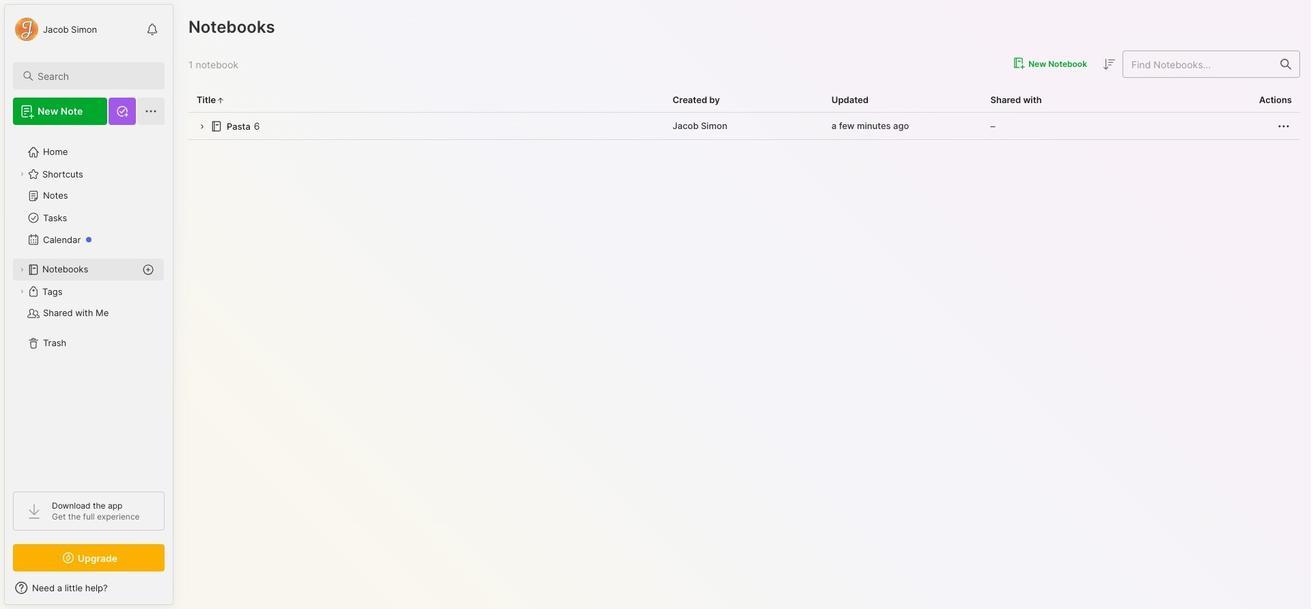 Task type: vqa. For each thing, say whether or not it's contained in the screenshot.
'get it free for 7 days'
no



Task type: describe. For each thing, give the bounding box(es) containing it.
Sort field
[[1101, 56, 1117, 72]]

none search field inside main "element"
[[38, 68, 152, 84]]

Find Notebooks… text field
[[1123, 53, 1272, 75]]

sort options image
[[1101, 56, 1117, 72]]

More actions field
[[1276, 118, 1292, 134]]

more actions image
[[1276, 118, 1292, 134]]



Task type: locate. For each thing, give the bounding box(es) containing it.
row
[[188, 113, 1300, 140]]

Account field
[[13, 16, 97, 43]]

main element
[[0, 0, 178, 609]]

arrow image
[[197, 122, 207, 132]]

click to collapse image
[[172, 584, 183, 600]]

tree
[[5, 133, 173, 479]]

expand notebooks image
[[18, 266, 26, 274]]

Search text field
[[38, 70, 152, 83]]

None search field
[[38, 68, 152, 84]]

WHAT'S NEW field
[[5, 577, 173, 599]]

expand tags image
[[18, 287, 26, 296]]

tree inside main "element"
[[5, 133, 173, 479]]



